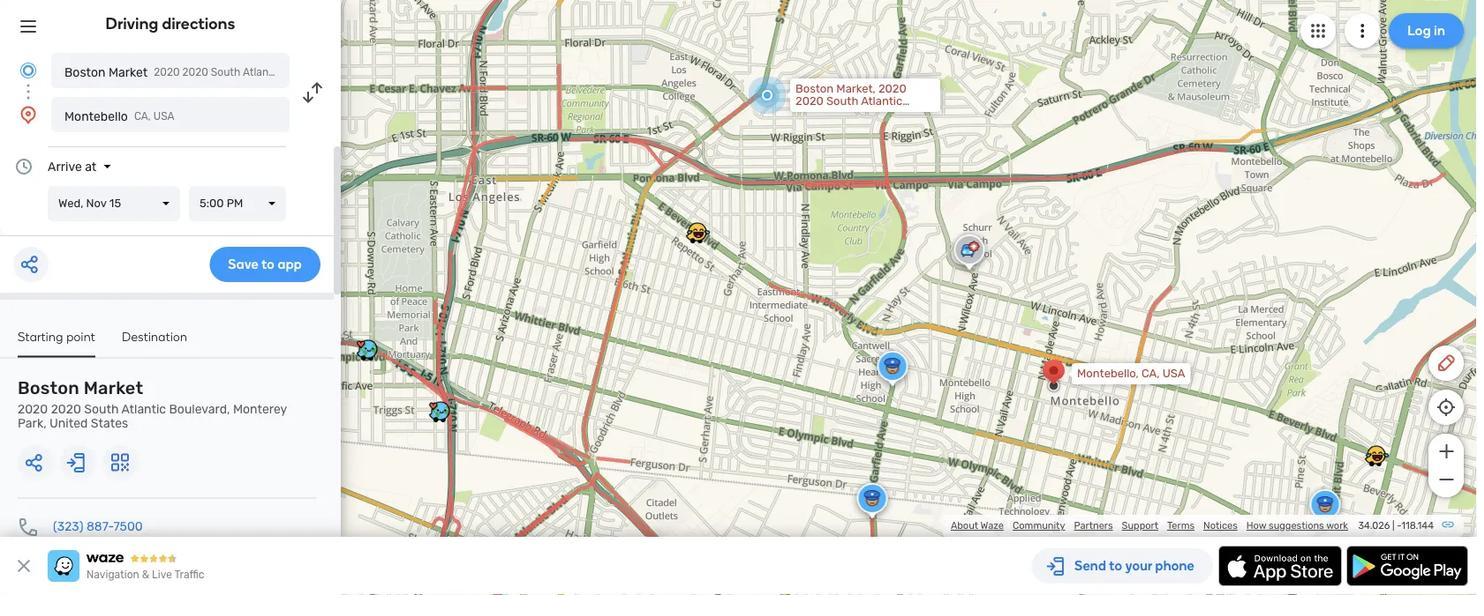 Task type: describe. For each thing, give the bounding box(es) containing it.
887-
[[86, 520, 113, 535]]

notices
[[1203, 520, 1238, 532]]

|
[[1392, 520, 1395, 532]]

wed,
[[58, 197, 83, 211]]

location image
[[18, 104, 39, 125]]

support
[[1122, 520, 1158, 532]]

south
[[84, 403, 119, 417]]

5:00
[[200, 197, 224, 211]]

arrive
[[48, 159, 82, 174]]

montebello, ca, usa
[[1077, 367, 1185, 381]]

market for boston market 2020 2020 south atlantic boulevard, monterey park, united states
[[84, 378, 143, 399]]

united
[[49, 417, 88, 431]]

boulevard,
[[169, 403, 230, 417]]

terms link
[[1167, 520, 1195, 532]]

states
[[91, 417, 128, 431]]

starting point button
[[18, 329, 95, 358]]

1 2020 from the left
[[18, 403, 48, 417]]

arrive at
[[48, 159, 97, 174]]

market for boston market
[[109, 65, 148, 79]]

current location image
[[18, 60, 39, 81]]

waze
[[981, 520, 1004, 532]]

support link
[[1122, 520, 1158, 532]]

usa for montebello,
[[1163, 367, 1185, 381]]

zoom out image
[[1435, 470, 1457, 491]]

monterey
[[233, 403, 287, 417]]

point
[[66, 329, 95, 344]]

zoom in image
[[1435, 441, 1457, 463]]

5:00 pm
[[200, 197, 243, 211]]

call image
[[18, 517, 39, 538]]

wed, nov 15 list box
[[48, 186, 180, 222]]

destination
[[122, 329, 187, 344]]

partners link
[[1074, 520, 1113, 532]]

15
[[109, 197, 121, 211]]

boston market 2020 2020 south atlantic boulevard, monterey park, united states
[[18, 378, 287, 431]]

pm
[[227, 197, 243, 211]]

(323) 887-7500
[[53, 520, 143, 535]]

7500
[[113, 520, 143, 535]]

at
[[85, 159, 97, 174]]

how
[[1246, 520, 1266, 532]]

about
[[951, 520, 978, 532]]

5:00 pm list box
[[189, 186, 286, 222]]

ca, for montebello
[[134, 110, 151, 123]]

(323) 887-7500 link
[[53, 520, 143, 535]]

montebello
[[64, 109, 128, 124]]

driving
[[106, 14, 158, 33]]

suggestions
[[1269, 520, 1324, 532]]

2 2020 from the left
[[51, 403, 81, 417]]

starting
[[18, 329, 63, 344]]

directions
[[162, 14, 235, 33]]



Task type: vqa. For each thing, say whether or not it's contained in the screenshot.
the top 3
no



Task type: locate. For each thing, give the bounding box(es) containing it.
market
[[109, 65, 148, 79], [84, 378, 143, 399]]

ca,
[[134, 110, 151, 123], [1142, 367, 1160, 381]]

0 vertical spatial boston
[[64, 65, 106, 79]]

boston inside the boston market 2020 2020 south atlantic boulevard, monterey park, united states
[[18, 378, 79, 399]]

how suggestions work link
[[1246, 520, 1348, 532]]

market up south
[[84, 378, 143, 399]]

traffic
[[174, 569, 204, 582]]

usa down boston market button
[[153, 110, 174, 123]]

usa
[[153, 110, 174, 123], [1163, 367, 1185, 381]]

boston for boston market 2020 2020 south atlantic boulevard, monterey park, united states
[[18, 378, 79, 399]]

1 horizontal spatial 2020
[[51, 403, 81, 417]]

0 vertical spatial ca,
[[134, 110, 151, 123]]

0 horizontal spatial 2020
[[18, 403, 48, 417]]

boston for boston market
[[64, 65, 106, 79]]

link image
[[1441, 518, 1455, 532]]

0 horizontal spatial ca,
[[134, 110, 151, 123]]

1 vertical spatial usa
[[1163, 367, 1185, 381]]

market inside button
[[109, 65, 148, 79]]

community link
[[1013, 520, 1065, 532]]

ca, right montebello,
[[1142, 367, 1160, 381]]

montebello,
[[1077, 367, 1139, 381]]

&
[[142, 569, 149, 582]]

park,
[[18, 417, 46, 431]]

1 horizontal spatial ca,
[[1142, 367, 1160, 381]]

terms
[[1167, 520, 1195, 532]]

34.026
[[1358, 520, 1390, 532]]

-
[[1397, 520, 1401, 532]]

ca, for montebello,
[[1142, 367, 1160, 381]]

market up the montebello ca, usa
[[109, 65, 148, 79]]

about waze link
[[951, 520, 1004, 532]]

(323)
[[53, 520, 83, 535]]

navigation & live traffic
[[87, 569, 204, 582]]

usa inside the montebello ca, usa
[[153, 110, 174, 123]]

community
[[1013, 520, 1065, 532]]

usa right montebello,
[[1163, 367, 1185, 381]]

ca, inside the montebello ca, usa
[[134, 110, 151, 123]]

boston up park, at left bottom
[[18, 378, 79, 399]]

nov
[[86, 197, 107, 211]]

navigation
[[87, 569, 139, 582]]

notices link
[[1203, 520, 1238, 532]]

ca, right montebello
[[134, 110, 151, 123]]

1 horizontal spatial usa
[[1163, 367, 1185, 381]]

market inside the boston market 2020 2020 south atlantic boulevard, monterey park, united states
[[84, 378, 143, 399]]

boston market
[[64, 65, 148, 79]]

0 horizontal spatial usa
[[153, 110, 174, 123]]

boston up montebello
[[64, 65, 106, 79]]

about waze community partners support terms notices how suggestions work
[[951, 520, 1348, 532]]

x image
[[13, 556, 34, 577]]

live
[[152, 569, 172, 582]]

atlantic
[[121, 403, 166, 417]]

montebello ca, usa
[[64, 109, 174, 124]]

boston
[[64, 65, 106, 79], [18, 378, 79, 399]]

wed, nov 15
[[58, 197, 121, 211]]

boston market button
[[51, 53, 290, 88]]

2020
[[18, 403, 48, 417], [51, 403, 81, 417]]

pencil image
[[1436, 353, 1457, 374]]

1 vertical spatial ca,
[[1142, 367, 1160, 381]]

clock image
[[13, 156, 34, 177]]

destination button
[[122, 329, 187, 356]]

2020 left united
[[18, 403, 48, 417]]

0 vertical spatial usa
[[153, 110, 174, 123]]

starting point
[[18, 329, 95, 344]]

0 vertical spatial market
[[109, 65, 148, 79]]

work
[[1326, 520, 1348, 532]]

1 vertical spatial market
[[84, 378, 143, 399]]

118.144
[[1401, 520, 1434, 532]]

usa for montebello
[[153, 110, 174, 123]]

2020 left south
[[51, 403, 81, 417]]

34.026 | -118.144
[[1358, 520, 1434, 532]]

partners
[[1074, 520, 1113, 532]]

1 vertical spatial boston
[[18, 378, 79, 399]]

driving directions
[[106, 14, 235, 33]]

boston inside button
[[64, 65, 106, 79]]



